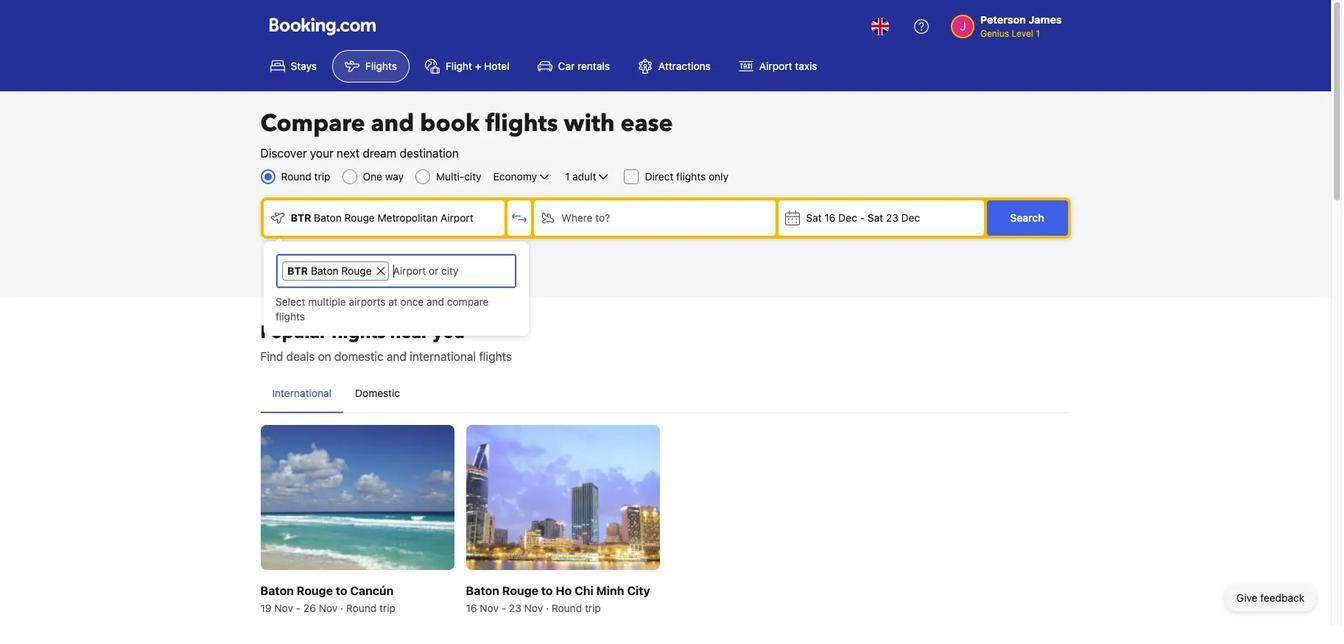 Task type: describe. For each thing, give the bounding box(es) containing it.
car
[[558, 60, 575, 72]]

discover
[[260, 147, 307, 160]]

baton rouge to ho chi minh city image
[[466, 425, 660, 571]]

flight + hotel link
[[413, 50, 522, 83]]

search button
[[987, 200, 1068, 236]]

round inside baton rouge to ho chi minh city 16 nov - 23 nov · round trip
[[552, 602, 582, 615]]

1 inside 'peterson james genius level 1'
[[1036, 28, 1040, 39]]

chi
[[575, 585, 594, 598]]

car rentals
[[558, 60, 610, 72]]

· inside baton rouge to ho chi minh city 16 nov - 23 nov · round trip
[[546, 602, 549, 615]]

attractions link
[[626, 50, 723, 83]]

26
[[304, 602, 316, 615]]

hotel
[[484, 60, 510, 72]]

round inside "baton rouge to cancún 19 nov - 26 nov · round trip"
[[346, 602, 377, 615]]

rouge down one
[[345, 211, 375, 224]]

genius
[[981, 28, 1010, 39]]

give feedback button
[[1225, 585, 1317, 612]]

multiple
[[308, 295, 346, 308]]

btr baton rouge metropolitan airport
[[291, 211, 474, 224]]

and inside compare and book flights with ease discover your next dream destination
[[371, 108, 414, 140]]

trip inside baton rouge to ho chi minh city 16 nov - 23 nov · round trip
[[585, 602, 601, 615]]

compare
[[260, 108, 365, 140]]

compare and book flights with ease discover your next dream destination
[[260, 108, 673, 160]]

airports
[[349, 295, 386, 308]]

once
[[401, 295, 424, 308]]

round trip
[[281, 170, 331, 183]]

flights inside compare and book flights with ease discover your next dream destination
[[486, 108, 558, 140]]

multi-
[[436, 170, 464, 183]]

select
[[276, 295, 306, 308]]

baton rouge to cancún image
[[260, 425, 454, 571]]

at
[[389, 295, 398, 308]]

baton inside "baton rouge to cancún 19 nov - 26 nov · round trip"
[[260, 585, 294, 598]]

popular flights near you find deals on domestic and international flights
[[260, 321, 512, 363]]

ho
[[556, 585, 572, 598]]

airport taxis
[[760, 60, 818, 72]]

international
[[410, 350, 476, 363]]

cancún
[[350, 585, 394, 598]]

compare
[[447, 295, 489, 308]]

where to?
[[562, 211, 610, 224]]

btr for btr baton rouge
[[287, 265, 308, 277]]

to?
[[596, 211, 610, 224]]

rouge inside "baton rouge to cancún 19 nov - 26 nov · round trip"
[[297, 585, 333, 598]]

metropolitan
[[378, 211, 438, 224]]

james
[[1029, 13, 1062, 26]]

flights up domestic
[[331, 321, 386, 345]]

feedback
[[1261, 592, 1305, 604]]

- inside baton rouge to ho chi minh city 16 nov - 23 nov · round trip
[[502, 602, 506, 615]]

2 dec from the left
[[902, 211, 920, 224]]

near
[[390, 321, 429, 345]]

rentals
[[578, 60, 610, 72]]

domestic button
[[343, 374, 412, 413]]

23 inside baton rouge to ho chi minh city 16 nov - 23 nov · round trip
[[509, 602, 522, 615]]

you
[[433, 321, 465, 345]]

flight
[[446, 60, 472, 72]]

4 nov from the left
[[524, 602, 543, 615]]

sat 16 dec - sat 23 dec
[[806, 211, 920, 224]]

way
[[385, 170, 404, 183]]

1 sat from the left
[[806, 211, 822, 224]]

flights
[[365, 60, 397, 72]]

1 horizontal spatial airport
[[760, 60, 793, 72]]

tab list containing international
[[260, 374, 1071, 414]]

flights inside select multiple airports at once and compare flights
[[276, 310, 305, 323]]

direct flights only
[[645, 170, 729, 183]]

city
[[627, 585, 650, 598]]

search
[[1011, 211, 1045, 224]]

Airport or city text field
[[392, 262, 511, 281]]

2 sat from the left
[[868, 211, 884, 224]]

multi-city
[[436, 170, 482, 183]]

+
[[475, 60, 481, 72]]

0 horizontal spatial round
[[281, 170, 312, 183]]



Task type: locate. For each thing, give the bounding box(es) containing it.
1 horizontal spatial ·
[[546, 602, 549, 615]]

and down near
[[387, 350, 407, 363]]

1 horizontal spatial 1
[[1036, 28, 1040, 39]]

16 inside sat 16 dec - sat 23 dec dropdown button
[[825, 211, 836, 224]]

- inside "baton rouge to cancún 19 nov - 26 nov · round trip"
[[296, 602, 301, 615]]

2 horizontal spatial -
[[860, 211, 865, 224]]

1 horizontal spatial 23
[[886, 211, 899, 224]]

0 vertical spatial 23
[[886, 211, 899, 224]]

your
[[310, 147, 334, 160]]

0 horizontal spatial to
[[336, 585, 348, 598]]

international button
[[260, 374, 343, 413]]

2 vertical spatial and
[[387, 350, 407, 363]]

1 horizontal spatial 16
[[825, 211, 836, 224]]

0 horizontal spatial trip
[[314, 170, 331, 183]]

next
[[337, 147, 360, 160]]

1
[[1036, 28, 1040, 39], [565, 170, 570, 183]]

international
[[272, 387, 332, 399]]

flight + hotel
[[446, 60, 510, 72]]

1 right the 'level'
[[1036, 28, 1040, 39]]

-
[[860, 211, 865, 224], [296, 602, 301, 615], [502, 602, 506, 615]]

0 vertical spatial 1
[[1036, 28, 1040, 39]]

2 nov from the left
[[319, 602, 338, 615]]

rouge up 26
[[297, 585, 333, 598]]

trip down chi
[[585, 602, 601, 615]]

rouge
[[345, 211, 375, 224], [341, 265, 372, 277], [297, 585, 333, 598], [502, 585, 539, 598]]

round down the ho
[[552, 602, 582, 615]]

0 horizontal spatial dec
[[839, 211, 858, 224]]

tab list
[[260, 374, 1071, 414]]

0 horizontal spatial airport
[[441, 211, 474, 224]]

stays
[[291, 60, 317, 72]]

btr
[[291, 211, 311, 224], [287, 265, 308, 277]]

19
[[260, 602, 272, 615]]

rouge up "airports"
[[341, 265, 372, 277]]

- inside dropdown button
[[860, 211, 865, 224]]

and inside select multiple airports at once and compare flights
[[427, 295, 444, 308]]

baton rouge to cancún 19 nov - 26 nov · round trip
[[260, 585, 396, 615]]

and
[[371, 108, 414, 140], [427, 295, 444, 308], [387, 350, 407, 363]]

where to? button
[[534, 200, 776, 236]]

booking.com logo image
[[269, 17, 375, 35], [269, 17, 375, 35]]

1 inside 1 adult popup button
[[565, 170, 570, 183]]

1 adult
[[565, 170, 597, 183]]

on
[[318, 350, 331, 363]]

domestic
[[355, 387, 400, 399]]

baton rouge to ho chi minh city 16 nov - 23 nov · round trip
[[466, 585, 650, 615]]

0 horizontal spatial 1
[[565, 170, 570, 183]]

trip down cancún
[[380, 602, 396, 615]]

select multiple airports at once and compare flights
[[276, 295, 489, 323]]

1 dec from the left
[[839, 211, 858, 224]]

1 left adult
[[565, 170, 570, 183]]

btr baton rouge
[[287, 265, 372, 277]]

2 to from the left
[[541, 585, 553, 598]]

flights right international
[[479, 350, 512, 363]]

16 inside baton rouge to ho chi minh city 16 nov - 23 nov · round trip
[[466, 602, 477, 615]]

destination
[[400, 147, 459, 160]]

1 adult button
[[564, 168, 613, 186]]

0 vertical spatial btr
[[291, 211, 311, 224]]

flights left the only
[[677, 170, 706, 183]]

sat
[[806, 211, 822, 224], [868, 211, 884, 224]]

0 vertical spatial airport
[[760, 60, 793, 72]]

16
[[825, 211, 836, 224], [466, 602, 477, 615]]

with
[[564, 108, 615, 140]]

0 horizontal spatial ·
[[341, 602, 343, 615]]

to left cancún
[[336, 585, 348, 598]]

airport left taxis
[[760, 60, 793, 72]]

airport taxis link
[[726, 50, 830, 83]]

btr down the round trip
[[291, 211, 311, 224]]

minh
[[597, 585, 625, 598]]

1 horizontal spatial dec
[[902, 211, 920, 224]]

trip inside "baton rouge to cancún 19 nov - 26 nov · round trip"
[[380, 602, 396, 615]]

1 vertical spatial 16
[[466, 602, 477, 615]]

and inside popular flights near you find deals on domestic and international flights
[[387, 350, 407, 363]]

dream
[[363, 147, 397, 160]]

1 nov from the left
[[274, 602, 293, 615]]

flights
[[486, 108, 558, 140], [677, 170, 706, 183], [276, 310, 305, 323], [331, 321, 386, 345], [479, 350, 512, 363]]

1 · from the left
[[341, 602, 343, 615]]

1 vertical spatial 23
[[509, 602, 522, 615]]

one way
[[363, 170, 404, 183]]

to inside baton rouge to ho chi minh city 16 nov - 23 nov · round trip
[[541, 585, 553, 598]]

btr for btr baton rouge metropolitan airport
[[291, 211, 311, 224]]

0 vertical spatial 16
[[825, 211, 836, 224]]

and right once
[[427, 295, 444, 308]]

baton
[[314, 211, 342, 224], [311, 265, 339, 277], [260, 585, 294, 598], [466, 585, 500, 598]]

trip down your
[[314, 170, 331, 183]]

level
[[1012, 28, 1034, 39]]

1 horizontal spatial trip
[[380, 602, 396, 615]]

only
[[709, 170, 729, 183]]

peterson
[[981, 13, 1026, 26]]

flights link
[[332, 50, 410, 83]]

1 vertical spatial 1
[[565, 170, 570, 183]]

book
[[420, 108, 480, 140]]

adult
[[573, 170, 597, 183]]

find
[[260, 350, 283, 363]]

dec
[[839, 211, 858, 224], [902, 211, 920, 224]]

stays link
[[258, 50, 329, 83]]

2 · from the left
[[546, 602, 549, 615]]

0 horizontal spatial 23
[[509, 602, 522, 615]]

2 horizontal spatial round
[[552, 602, 582, 615]]

flights down select
[[276, 310, 305, 323]]

round down discover
[[281, 170, 312, 183]]

trip
[[314, 170, 331, 183], [380, 602, 396, 615], [585, 602, 601, 615]]

1 vertical spatial airport
[[441, 211, 474, 224]]

1 to from the left
[[336, 585, 348, 598]]

rouge left the ho
[[502, 585, 539, 598]]

baton inside baton rouge to ho chi minh city 16 nov - 23 nov · round trip
[[466, 585, 500, 598]]

23
[[886, 211, 899, 224], [509, 602, 522, 615]]

flights up 'economy'
[[486, 108, 558, 140]]

0 vertical spatial and
[[371, 108, 414, 140]]

btr up select
[[287, 265, 308, 277]]

taxis
[[795, 60, 818, 72]]

to
[[336, 585, 348, 598], [541, 585, 553, 598]]

to for cancún
[[336, 585, 348, 598]]

give
[[1237, 592, 1258, 604]]

sat 16 dec - sat 23 dec button
[[779, 200, 984, 236]]

3 nov from the left
[[480, 602, 499, 615]]

deals
[[286, 350, 315, 363]]

direct
[[645, 170, 674, 183]]

to left the ho
[[541, 585, 553, 598]]

0 horizontal spatial sat
[[806, 211, 822, 224]]

city
[[464, 170, 482, 183]]

1 horizontal spatial round
[[346, 602, 377, 615]]

airport
[[760, 60, 793, 72], [441, 211, 474, 224]]

2 horizontal spatial trip
[[585, 602, 601, 615]]

0 horizontal spatial 16
[[466, 602, 477, 615]]

rouge inside baton rouge to ho chi minh city 16 nov - 23 nov · round trip
[[502, 585, 539, 598]]

airport down multi-city
[[441, 211, 474, 224]]

popular
[[260, 321, 327, 345]]

1 horizontal spatial -
[[502, 602, 506, 615]]

car rentals link
[[525, 50, 623, 83]]

round
[[281, 170, 312, 183], [346, 602, 377, 615], [552, 602, 582, 615]]

1 vertical spatial btr
[[287, 265, 308, 277]]

one
[[363, 170, 382, 183]]

ease
[[621, 108, 673, 140]]

give feedback
[[1237, 592, 1305, 604]]

1 vertical spatial and
[[427, 295, 444, 308]]

round down cancún
[[346, 602, 377, 615]]

1 horizontal spatial to
[[541, 585, 553, 598]]

to for ho
[[541, 585, 553, 598]]

to inside "baton rouge to cancún 19 nov - 26 nov · round trip"
[[336, 585, 348, 598]]

23 inside dropdown button
[[886, 211, 899, 224]]

and up dream
[[371, 108, 414, 140]]

0 horizontal spatial -
[[296, 602, 301, 615]]

attractions
[[659, 60, 711, 72]]

domestic
[[334, 350, 384, 363]]

economy
[[493, 170, 537, 183]]

1 horizontal spatial sat
[[868, 211, 884, 224]]

peterson james genius level 1
[[981, 13, 1062, 39]]

where
[[562, 211, 593, 224]]

· inside "baton rouge to cancún 19 nov - 26 nov · round trip"
[[341, 602, 343, 615]]

·
[[341, 602, 343, 615], [546, 602, 549, 615]]



Task type: vqa. For each thing, say whether or not it's contained in the screenshot.
james
yes



